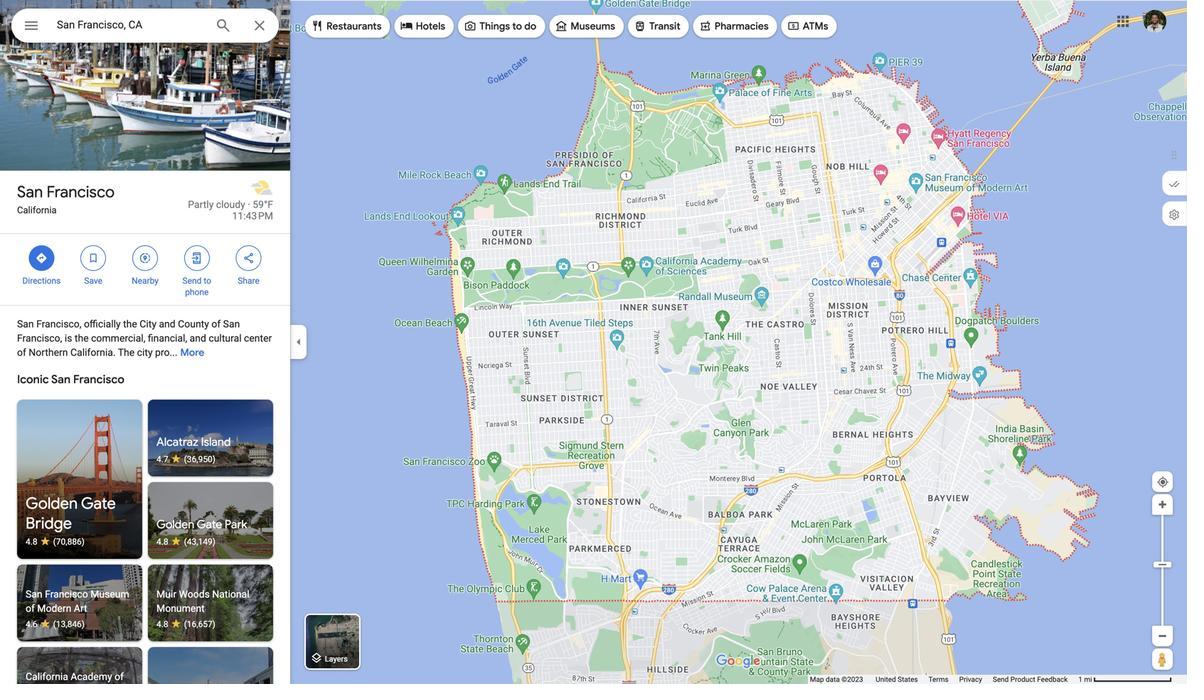 Task type: locate. For each thing, give the bounding box(es) containing it.
san
[[17, 182, 43, 202], [17, 318, 34, 330], [223, 318, 240, 330], [51, 372, 71, 387], [26, 589, 42, 600]]

(36,950)
[[184, 455, 216, 465]]

pro...
[[155, 347, 178, 359]]

0 vertical spatial golden
[[26, 494, 78, 514]]

main content
[[0, 0, 290, 684]]

san francisco, officially the city and county of san francisco, is the commercial, financial, and cultural center of northern california. the city pro...
[[17, 318, 272, 359]]

0 horizontal spatial golden
[[26, 494, 78, 514]]

francisco inside the san francisco california
[[47, 182, 115, 202]]

show street view coverage image
[[1153, 649, 1173, 670]]

feedback
[[1037, 676, 1068, 684]]

the left city
[[123, 318, 137, 330]]

is
[[65, 333, 72, 344]]

0 vertical spatial the
[[123, 318, 137, 330]]

gate up 4.8 stars 70,886 reviews image
[[81, 494, 116, 514]]

golden for golden gate bridge
[[26, 494, 78, 514]]

1 vertical spatial francisco
[[73, 372, 124, 387]]

terms
[[929, 676, 949, 684]]

0 horizontal spatial to
[[204, 276, 211, 286]]

francisco for san francisco california
[[47, 182, 115, 202]]

francisco, up is
[[36, 318, 81, 330]]

of
[[212, 318, 221, 330], [17, 347, 26, 359], [26, 603, 35, 615], [115, 671, 124, 683]]

to
[[512, 20, 522, 33], [204, 276, 211, 286]]

california academy of
[[26, 671, 124, 684]]

partly
[[188, 199, 214, 211]]

of right academy
[[115, 671, 124, 683]]

francisco, up the "northern"
[[17, 333, 62, 344]]

2 vertical spatial francisco
[[45, 589, 88, 600]]

0 vertical spatial send
[[183, 276, 202, 286]]

send to phone
[[183, 276, 211, 297]]

send left product
[[993, 676, 1009, 684]]

gate inside golden gate bridge
[[81, 494, 116, 514]]

send
[[183, 276, 202, 286], [993, 676, 1009, 684]]

0 vertical spatial to
[[512, 20, 522, 33]]

 button
[[11, 9, 51, 46]]

francisco up 
[[47, 182, 115, 202]]

·
[[248, 199, 250, 211]]

california left academy
[[26, 671, 68, 683]]

0 horizontal spatial gate
[[81, 494, 116, 514]]

4.8 stars 70,886 reviews image
[[26, 536, 134, 548]]

san for san francisco museum of modern art
[[26, 589, 42, 600]]

to inside  things to do
[[512, 20, 522, 33]]

directions
[[22, 276, 61, 286]]

share
[[238, 276, 260, 286]]

(13,846)
[[53, 620, 85, 630]]

4.8 down bridge
[[26, 537, 37, 547]]

59°f
[[253, 199, 273, 211]]

the right is
[[75, 333, 89, 344]]

to left do
[[512, 20, 522, 33]]

cultural
[[209, 333, 242, 344]]

4.8 left (43,149)
[[157, 537, 168, 547]]

island
[[201, 435, 231, 450]]

0 vertical spatial california
[[17, 205, 57, 216]]

park
[[225, 518, 247, 532]]

of inside california academy of
[[115, 671, 124, 683]]

footer inside the google maps element
[[810, 675, 1079, 684]]

1 horizontal spatial the
[[123, 318, 137, 330]]

golden up (70,886)
[[26, 494, 78, 514]]

states
[[898, 676, 918, 684]]

1 mi
[[1079, 676, 1092, 684]]

 hotels
[[400, 18, 445, 34]]


[[139, 250, 152, 266]]

the
[[118, 347, 135, 359]]

muir woods national monument
[[157, 589, 249, 615]]

woods
[[179, 589, 210, 600]]

of up 4.6
[[26, 603, 35, 615]]

send inside button
[[993, 676, 1009, 684]]

1 mi button
[[1079, 676, 1172, 684]]

1 horizontal spatial send
[[993, 676, 1009, 684]]

united states
[[876, 676, 918, 684]]

francisco up modern
[[45, 589, 88, 600]]

None field
[[57, 16, 203, 33]]

things
[[480, 20, 510, 33]]

modern
[[37, 603, 71, 615]]

francisco for san francisco museum of modern art
[[45, 589, 88, 600]]

map
[[810, 676, 824, 684]]

1 horizontal spatial to
[[512, 20, 522, 33]]

 pharmacies
[[699, 18, 769, 34]]

1 vertical spatial california
[[26, 671, 68, 683]]

san inside san francisco museum of modern art
[[26, 589, 42, 600]]

gate
[[81, 494, 116, 514], [197, 518, 222, 532]]

1 vertical spatial francisco,
[[17, 333, 62, 344]]

mi
[[1085, 676, 1092, 684]]

francisco
[[47, 182, 115, 202], [73, 372, 124, 387], [45, 589, 88, 600]]

0 vertical spatial gate
[[81, 494, 116, 514]]

send inside send to phone
[[183, 276, 202, 286]]

golden up (43,149)
[[157, 518, 194, 532]]

san francisco weather image
[[250, 176, 273, 199]]

0 horizontal spatial and
[[159, 318, 176, 330]]

1 vertical spatial to
[[204, 276, 211, 286]]

of left the "northern"
[[17, 347, 26, 359]]

francisco down california.
[[73, 372, 124, 387]]

 museums
[[555, 18, 615, 34]]

california up the 
[[17, 205, 57, 216]]

san francisco museum of modern art
[[26, 589, 129, 615]]

actions for san francisco region
[[0, 234, 290, 305]]

to up phone
[[204, 276, 211, 286]]

 search field
[[11, 9, 279, 46]]

california
[[17, 205, 57, 216], [26, 671, 68, 683]]

4.8
[[26, 537, 37, 547], [157, 537, 168, 547], [157, 620, 168, 630]]

main content containing san francisco
[[0, 0, 290, 684]]


[[464, 18, 477, 34]]

phone
[[185, 287, 209, 297]]

1 horizontal spatial golden
[[157, 518, 194, 532]]

1 vertical spatial send
[[993, 676, 1009, 684]]

san up the 
[[17, 182, 43, 202]]

san up modern
[[26, 589, 42, 600]]

send up phone
[[183, 276, 202, 286]]

golden inside golden gate bridge
[[26, 494, 78, 514]]

gate up 4.8 stars 43,149 reviews image
[[197, 518, 222, 532]]

google maps element
[[0, 0, 1187, 684]]

0 horizontal spatial the
[[75, 333, 89, 344]]

and
[[159, 318, 176, 330], [190, 333, 206, 344]]

california inside the san francisco california
[[17, 205, 57, 216]]

collapse side panel image
[[291, 334, 307, 350]]

nearby
[[132, 276, 159, 286]]

golden
[[26, 494, 78, 514], [157, 518, 194, 532]]

send product feedback
[[993, 676, 1068, 684]]

to inside send to phone
[[204, 276, 211, 286]]

restaurants
[[327, 20, 382, 33]]

san for san francisco, officially the city and county of san francisco, is the commercial, financial, and cultural center of northern california. the city pro...
[[17, 318, 34, 330]]

0 horizontal spatial send
[[183, 276, 202, 286]]

commercial,
[[91, 333, 145, 344]]

and up financial,
[[159, 318, 176, 330]]

san inside the san francisco california
[[17, 182, 43, 202]]

0 vertical spatial francisco
[[47, 182, 115, 202]]

bridge
[[26, 514, 72, 534]]

footer containing map data ©2023
[[810, 675, 1079, 684]]

golden gate park
[[157, 518, 247, 532]]

and down county
[[190, 333, 206, 344]]

privacy button
[[960, 675, 982, 684]]

1 horizontal spatial gate
[[197, 518, 222, 532]]

francisco inside san francisco museum of modern art
[[45, 589, 88, 600]]

1 vertical spatial gate
[[197, 518, 222, 532]]


[[555, 18, 568, 34]]

atms
[[803, 20, 829, 33]]

san for san francisco california
[[17, 182, 43, 202]]

 transit
[[634, 18, 681, 34]]

footer
[[810, 675, 1079, 684]]


[[191, 250, 203, 266]]

©2023
[[842, 676, 863, 684]]

San Francisco, CA field
[[11, 9, 279, 43]]

1 horizontal spatial and
[[190, 333, 206, 344]]


[[787, 18, 800, 34]]

4.8 for muir woods national monument
[[157, 620, 168, 630]]

4.8 down monument
[[157, 620, 168, 630]]

san up the "northern"
[[17, 318, 34, 330]]

francisco,
[[36, 318, 81, 330], [17, 333, 62, 344]]

11:43 pm
[[232, 210, 273, 222]]

1 vertical spatial golden
[[157, 518, 194, 532]]

golden for golden gate park
[[157, 518, 194, 532]]

(43,149)
[[184, 537, 216, 547]]



Task type: describe. For each thing, give the bounding box(es) containing it.
1 vertical spatial and
[[190, 333, 206, 344]]

art
[[74, 603, 87, 615]]

transit
[[650, 20, 681, 33]]

golden gate bridge
[[26, 494, 116, 534]]

of inside san francisco museum of modern art
[[26, 603, 35, 615]]


[[87, 250, 100, 266]]

city
[[137, 347, 153, 359]]

partly cloudy · 59°f 11:43 pm
[[188, 199, 273, 222]]

muir
[[157, 589, 176, 600]]

of up cultural
[[212, 318, 221, 330]]

california academy of button
[[17, 647, 142, 684]]

1 vertical spatial the
[[75, 333, 89, 344]]

0 vertical spatial and
[[159, 318, 176, 330]]

privacy
[[960, 676, 982, 684]]

4.8 stars 43,149 reviews image
[[157, 536, 265, 548]]

academy
[[71, 671, 112, 683]]

center
[[244, 333, 272, 344]]


[[242, 250, 255, 266]]

 things to do
[[464, 18, 537, 34]]

pharmacies
[[715, 20, 769, 33]]


[[35, 250, 48, 266]]

4.8 for golden gate bridge
[[26, 537, 37, 547]]

united states button
[[876, 675, 918, 684]]

united
[[876, 676, 896, 684]]

gate for bridge
[[81, 494, 116, 514]]

(16,657)
[[184, 620, 216, 630]]

data
[[826, 676, 840, 684]]

4.6
[[26, 620, 37, 630]]

alcatraz island
[[157, 435, 231, 450]]

 atms
[[787, 18, 829, 34]]

san right iconic
[[51, 372, 71, 387]]

iconic san francisco
[[17, 372, 124, 387]]

county
[[178, 318, 209, 330]]

map data ©2023
[[810, 676, 865, 684]]

zoom out image
[[1158, 631, 1168, 642]]

send product feedback button
[[993, 675, 1068, 684]]

more
[[180, 346, 204, 359]]

san francisco california
[[17, 182, 115, 216]]

san up cultural
[[223, 318, 240, 330]]

4.7 stars 36,950 reviews image
[[157, 454, 265, 465]]

california inside california academy of
[[26, 671, 68, 683]]

(70,886)
[[53, 537, 85, 547]]

layers
[[325, 655, 348, 664]]

alcatraz
[[157, 435, 198, 450]]

4.6 stars 13,846 reviews image
[[26, 619, 134, 630]]

send for send to phone
[[183, 276, 202, 286]]


[[23, 15, 40, 36]]

from your device image
[[1157, 476, 1170, 489]]

officially
[[84, 318, 121, 330]]

4.8 for golden gate park
[[157, 537, 168, 547]]

city
[[140, 318, 157, 330]]

hotels
[[416, 20, 445, 33]]

4.7
[[157, 455, 168, 465]]

cloudy
[[216, 199, 245, 211]]


[[699, 18, 712, 34]]

iconic
[[17, 372, 49, 387]]

send for send product feedback
[[993, 676, 1009, 684]]

gate for park
[[197, 518, 222, 532]]

4.8 stars 16,657 reviews image
[[157, 619, 265, 630]]

none field inside san francisco, ca field
[[57, 16, 203, 33]]

financial,
[[148, 333, 187, 344]]

 restaurants
[[311, 18, 382, 34]]


[[634, 18, 647, 34]]

1
[[1079, 676, 1083, 684]]

0 vertical spatial francisco,
[[36, 318, 81, 330]]

terms button
[[929, 675, 949, 684]]

do
[[525, 20, 537, 33]]

monument
[[157, 603, 205, 615]]

save
[[84, 276, 102, 286]]

national
[[212, 589, 249, 600]]

google account: wil loveless  
(wil.loveless@adept.ai) image
[[1144, 10, 1167, 33]]

northern
[[29, 347, 68, 359]]

museum
[[90, 589, 129, 600]]

california.
[[70, 347, 116, 359]]

museums
[[571, 20, 615, 33]]

product
[[1011, 676, 1036, 684]]


[[400, 18, 413, 34]]

zoom in image
[[1158, 499, 1168, 510]]



Task type: vqa. For each thing, say whether or not it's contained in the screenshot.
second "-21% emissions" from the top
no



